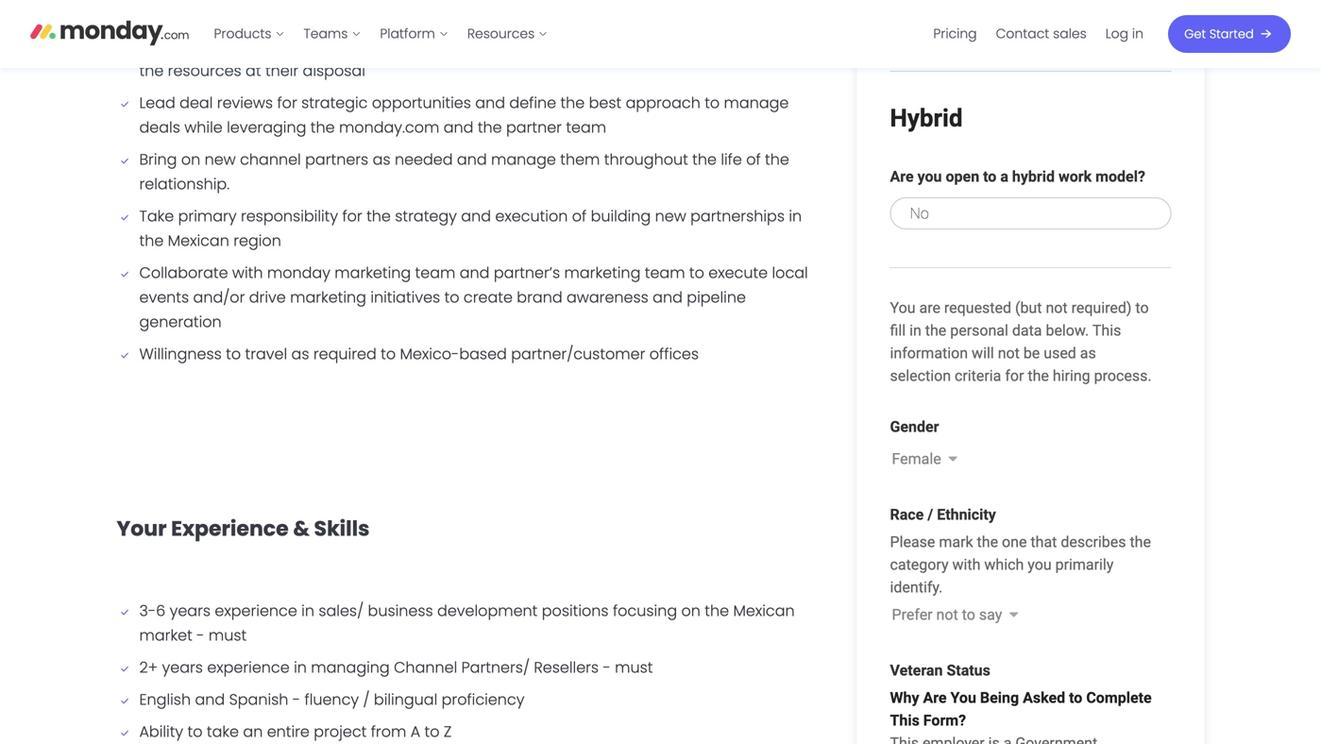 Task type: describe. For each thing, give the bounding box(es) containing it.
the left life
[[692, 149, 717, 170]]

advantage
[[690, 35, 773, 57]]

log in link
[[1096, 19, 1153, 49]]

of for life
[[746, 149, 761, 170]]

building
[[591, 205, 651, 226]]

at
[[246, 60, 261, 81]]

fluency
[[305, 689, 359, 710]]

years inside 3-6 years experience in sales/ business development positions focusing on the mexican market - must
[[170, 600, 211, 621]]

positions
[[542, 600, 609, 621]]

proficiency
[[442, 689, 525, 710]]

sales
[[1053, 25, 1087, 43]]

deal
[[180, 92, 213, 113]]

monday.com
[[339, 116, 439, 138]]

reviews
[[217, 92, 273, 113]]

create
[[464, 286, 513, 308]]

and/or
[[193, 286, 245, 308]]

get
[[1184, 25, 1206, 42]]

mexican inside take primary responsibility for the strategy and execution of building new partnerships in the mexican region
[[168, 230, 229, 251]]

&
[[293, 514, 310, 543]]

managing
[[311, 657, 390, 678]]

generation
[[139, 311, 222, 332]]

channel
[[394, 657, 457, 678]]

products
[[214, 25, 271, 43]]

awareness
[[567, 286, 649, 308]]

on inside bring on new channel partners as needed and manage them throughout the life of the relationship.
[[181, 149, 200, 170]]

partner
[[506, 116, 562, 138]]

mexico-
[[400, 343, 459, 364]]

their
[[265, 60, 299, 81]]

new inside bring on new channel partners as needed and manage them throughout the life of the relationship.
[[205, 149, 236, 170]]

brand
[[517, 286, 562, 308]]

the right be
[[162, 35, 186, 57]]

willingness
[[139, 343, 222, 364]]

contact sales
[[996, 25, 1087, 43]]

willingness to travel as required to mexico-based partner/customer offices
[[139, 343, 699, 364]]

monday.com logo image
[[30, 12, 189, 52]]

a
[[411, 721, 420, 742]]

products link
[[204, 19, 294, 49]]

english and spanish - fluency / bilingual proficiency
[[139, 689, 525, 710]]

business
[[368, 600, 433, 621]]

based
[[459, 343, 507, 364]]

travel
[[245, 343, 287, 364]]

deals
[[139, 116, 180, 138]]

best
[[589, 92, 622, 113]]

taking
[[639, 35, 686, 57]]

log
[[1106, 25, 1129, 43]]

marketing down monday at the left
[[290, 286, 366, 308]]

your
[[117, 514, 167, 543]]

are
[[610, 35, 635, 57]]

entire
[[267, 721, 310, 742]]

1 horizontal spatial must
[[615, 657, 653, 678]]

relationship.
[[139, 173, 230, 194]]

partnerships
[[690, 205, 785, 226]]

the left partner
[[478, 116, 502, 138]]

to left take
[[187, 721, 203, 742]]

your experience & skills
[[117, 514, 370, 543]]

of inside take primary responsibility for the strategy and execution of building new partnerships in the mexican region
[[572, 205, 587, 226]]

market
[[139, 625, 192, 646]]

focusing
[[613, 600, 677, 621]]

the left best
[[560, 92, 585, 113]]

resources link
[[458, 19, 557, 49]]

6
[[156, 600, 165, 621]]

- inside 3-6 years experience in sales/ business development positions focusing on the mexican market - must
[[197, 625, 204, 646]]

an
[[243, 721, 263, 742]]

strategy
[[395, 205, 457, 226]]

to left our
[[272, 35, 287, 57]]

be the connector to our enablement teams to ensure partners are taking advantage of the resources at their disposal
[[139, 35, 792, 81]]

opportunities
[[372, 92, 471, 113]]

be
[[139, 35, 158, 57]]

initiatives
[[371, 286, 440, 308]]

drive
[[249, 286, 286, 308]]

in inside "link"
[[1132, 25, 1144, 43]]

strategic
[[301, 92, 368, 113]]

get started
[[1184, 25, 1254, 42]]

partners inside bring on new channel partners as needed and manage them throughout the life of the relationship.
[[305, 149, 369, 170]]

partners/
[[461, 657, 530, 678]]

new inside take primary responsibility for the strategy and execution of building new partnerships in the mexican region
[[655, 205, 686, 226]]

ability to take an entire project from a to z
[[139, 721, 452, 742]]

in inside 3-6 years experience in sales/ business development positions focusing on the mexican market - must
[[301, 600, 314, 621]]

monday
[[267, 262, 330, 283]]

offices
[[650, 343, 699, 364]]

enablement
[[320, 35, 412, 57]]

define
[[509, 92, 556, 113]]

needed
[[395, 149, 453, 170]]

team inside lead deal reviews for strategic opportunities and define the best approach to manage deals while leveraging the monday.com and the partner team
[[566, 116, 606, 138]]

resellers
[[534, 657, 599, 678]]

partners inside the be the connector to our enablement teams to ensure partners are taking advantage of the resources at their disposal
[[543, 35, 606, 57]]

channel
[[240, 149, 301, 170]]

english
[[139, 689, 191, 710]]

contact sales button
[[986, 19, 1096, 49]]

responsibility
[[241, 205, 338, 226]]

teams
[[416, 35, 464, 57]]

for for strategic
[[277, 92, 297, 113]]

contact
[[996, 25, 1049, 43]]

bilingual
[[374, 689, 437, 710]]

project
[[314, 721, 367, 742]]



Task type: locate. For each thing, give the bounding box(es) containing it.
marketing up the initiatives on the top
[[335, 262, 411, 283]]

pricing
[[933, 25, 977, 43]]

to left create on the top of the page
[[444, 286, 459, 308]]

in inside take primary responsibility for the strategy and execution of building new partnerships in the mexican region
[[789, 205, 802, 226]]

while
[[184, 116, 223, 138]]

team up the initiatives on the top
[[415, 262, 456, 283]]

of for advantage
[[777, 35, 792, 57]]

bring
[[139, 149, 177, 170]]

for inside lead deal reviews for strategic opportunities and define the best approach to manage deals while leveraging the monday.com and the partner team
[[277, 92, 297, 113]]

2+
[[139, 657, 158, 678]]

2 horizontal spatial -
[[603, 657, 611, 678]]

0 vertical spatial partners
[[543, 35, 606, 57]]

new right building
[[655, 205, 686, 226]]

0 vertical spatial as
[[373, 149, 391, 170]]

execute
[[709, 262, 768, 283]]

list
[[204, 0, 557, 68], [924, 0, 1153, 68]]

and inside take primary responsibility for the strategy and execution of building new partnerships in the mexican region
[[461, 205, 491, 226]]

-
[[197, 625, 204, 646], [603, 657, 611, 678], [293, 689, 300, 710]]

0 horizontal spatial for
[[277, 92, 297, 113]]

/
[[363, 689, 370, 710]]

0 horizontal spatial of
[[572, 205, 587, 226]]

0 vertical spatial new
[[205, 149, 236, 170]]

0 vertical spatial for
[[277, 92, 297, 113]]

1 horizontal spatial as
[[373, 149, 391, 170]]

0 vertical spatial experience
[[215, 600, 297, 621]]

partner's
[[494, 262, 560, 283]]

- up ability to take an entire project from a to z
[[293, 689, 300, 710]]

platform
[[380, 25, 435, 43]]

team up awareness
[[645, 262, 685, 283]]

2 horizontal spatial of
[[777, 35, 792, 57]]

manage down partner
[[491, 149, 556, 170]]

0 horizontal spatial -
[[197, 625, 204, 646]]

on right 'focusing'
[[681, 600, 701, 621]]

on inside 3-6 years experience in sales/ business development positions focusing on the mexican market - must
[[681, 600, 701, 621]]

must right the market
[[209, 625, 247, 646]]

partners
[[543, 35, 606, 57], [305, 149, 369, 170]]

lead deal reviews for strategic opportunities and define the best approach to manage deals while leveraging the monday.com and the partner team
[[139, 92, 789, 138]]

teams
[[304, 25, 348, 43]]

of inside the be the connector to our enablement teams to ensure partners are taking advantage of the resources at their disposal
[[777, 35, 792, 57]]

1 vertical spatial years
[[162, 657, 203, 678]]

for up leveraging
[[277, 92, 297, 113]]

1 horizontal spatial partners
[[543, 35, 606, 57]]

started
[[1209, 25, 1254, 42]]

the left strategy at the top left of the page
[[367, 205, 391, 226]]

resources
[[467, 25, 535, 43]]

2 horizontal spatial team
[[645, 262, 685, 283]]

mexican inside 3-6 years experience in sales/ business development positions focusing on the mexican market - must
[[733, 600, 795, 621]]

as right travel
[[291, 343, 309, 364]]

0 horizontal spatial on
[[181, 149, 200, 170]]

team
[[566, 116, 606, 138], [415, 262, 456, 283], [645, 262, 685, 283]]

mexican
[[168, 230, 229, 251], [733, 600, 795, 621]]

partners left are
[[543, 35, 606, 57]]

1 vertical spatial for
[[342, 205, 362, 226]]

for
[[277, 92, 297, 113], [342, 205, 362, 226]]

3-
[[139, 600, 156, 621]]

manage inside bring on new channel partners as needed and manage them throughout the life of the relationship.
[[491, 149, 556, 170]]

approach
[[626, 92, 701, 113]]

as inside bring on new channel partners as needed and manage them throughout the life of the relationship.
[[373, 149, 391, 170]]

1 horizontal spatial list
[[924, 0, 1153, 68]]

list containing pricing
[[924, 0, 1153, 68]]

get started button
[[1168, 15, 1291, 53]]

for right responsibility
[[342, 205, 362, 226]]

0 horizontal spatial must
[[209, 625, 247, 646]]

1 horizontal spatial new
[[655, 205, 686, 226]]

to left z
[[425, 721, 440, 742]]

required
[[313, 343, 377, 364]]

team down best
[[566, 116, 606, 138]]

1 list from the left
[[204, 0, 557, 68]]

1 horizontal spatial manage
[[724, 92, 789, 113]]

must inside 3-6 years experience in sales/ business development positions focusing on the mexican market - must
[[209, 625, 247, 646]]

marketing up awareness
[[564, 262, 641, 283]]

list containing products
[[204, 0, 557, 68]]

1 horizontal spatial of
[[746, 149, 761, 170]]

leveraging
[[227, 116, 306, 138]]

of left building
[[572, 205, 587, 226]]

platform link
[[371, 19, 458, 49]]

- right resellers
[[603, 657, 611, 678]]

partners down strategic
[[305, 149, 369, 170]]

1 vertical spatial partners
[[305, 149, 369, 170]]

take primary responsibility for the strategy and execution of building new partnerships in the mexican region
[[139, 205, 802, 251]]

years
[[170, 600, 211, 621], [162, 657, 203, 678]]

0 vertical spatial of
[[777, 35, 792, 57]]

- right the market
[[197, 625, 204, 646]]

2 vertical spatial -
[[293, 689, 300, 710]]

in up "fluency"
[[294, 657, 307, 678]]

bring on new channel partners as needed and manage them throughout the life of the relationship.
[[139, 149, 789, 194]]

to
[[272, 35, 287, 57], [468, 35, 483, 57], [705, 92, 720, 113], [689, 262, 704, 283], [444, 286, 459, 308], [226, 343, 241, 364], [381, 343, 396, 364], [187, 721, 203, 742], [425, 721, 440, 742]]

3-6 years experience in sales/ business development positions focusing on the mexican market - must
[[139, 600, 795, 646]]

manage inside lead deal reviews for strategic opportunities and define the best approach to manage deals while leveraging the monday.com and the partner team
[[724, 92, 789, 113]]

marketing
[[335, 262, 411, 283], [564, 262, 641, 283], [290, 286, 366, 308]]

2+ years experience in managing channel partners/ resellers - must
[[139, 657, 653, 678]]

spanish
[[229, 689, 288, 710]]

development
[[437, 600, 538, 621]]

experience
[[215, 600, 297, 621], [207, 657, 290, 678]]

them
[[560, 149, 600, 170]]

1 vertical spatial mexican
[[733, 600, 795, 621]]

of right the "advantage"
[[777, 35, 792, 57]]

1 horizontal spatial team
[[566, 116, 606, 138]]

and left pipeline
[[653, 286, 683, 308]]

the right life
[[765, 149, 789, 170]]

skills
[[314, 514, 370, 543]]

for inside take primary responsibility for the strategy and execution of building new partnerships in the mexican region
[[342, 205, 362, 226]]

resources
[[168, 60, 241, 81]]

take
[[139, 205, 174, 226]]

0 horizontal spatial new
[[205, 149, 236, 170]]

our
[[291, 35, 316, 57]]

0 vertical spatial manage
[[724, 92, 789, 113]]

region
[[233, 230, 281, 251]]

1 vertical spatial manage
[[491, 149, 556, 170]]

new down while
[[205, 149, 236, 170]]

and down opportunities at top
[[444, 116, 474, 138]]

years right 6
[[170, 600, 211, 621]]

sales/
[[319, 600, 364, 621]]

1 vertical spatial experience
[[207, 657, 290, 678]]

in right log
[[1132, 25, 1144, 43]]

as
[[373, 149, 391, 170], [291, 343, 309, 364]]

life
[[721, 149, 742, 170]]

0 vertical spatial -
[[197, 625, 204, 646]]

the down be
[[139, 60, 164, 81]]

1 vertical spatial new
[[655, 205, 686, 226]]

0 horizontal spatial manage
[[491, 149, 556, 170]]

1 horizontal spatial mexican
[[733, 600, 795, 621]]

and left "define"
[[475, 92, 505, 113]]

0 vertical spatial must
[[209, 625, 247, 646]]

2 vertical spatial of
[[572, 205, 587, 226]]

and up take
[[195, 689, 225, 710]]

log in
[[1106, 25, 1144, 43]]

1 vertical spatial on
[[681, 600, 701, 621]]

and down bring on new channel partners as needed and manage them throughout the life of the relationship.
[[461, 205, 491, 226]]

0 vertical spatial years
[[170, 600, 211, 621]]

for for the
[[342, 205, 362, 226]]

experience down your experience & skills
[[215, 600, 297, 621]]

experience
[[171, 514, 289, 543]]

1 vertical spatial -
[[603, 657, 611, 678]]

0 horizontal spatial mexican
[[168, 230, 229, 251]]

the down strategic
[[310, 116, 335, 138]]

to inside lead deal reviews for strategic opportunities and define the best approach to manage deals while leveraging the monday.com and the partner team
[[705, 92, 720, 113]]

partner/customer
[[511, 343, 645, 364]]

0 horizontal spatial list
[[204, 0, 557, 68]]

1 vertical spatial as
[[291, 343, 309, 364]]

experience up spanish
[[207, 657, 290, 678]]

in left 'sales/'
[[301, 600, 314, 621]]

to left travel
[[226, 343, 241, 364]]

years right 2+
[[162, 657, 203, 678]]

0 vertical spatial on
[[181, 149, 200, 170]]

1 horizontal spatial on
[[681, 600, 701, 621]]

primary
[[178, 205, 237, 226]]

on up relationship.
[[181, 149, 200, 170]]

1 horizontal spatial for
[[342, 205, 362, 226]]

collaborate with monday marketing team and partner's marketing team to execute local events and/or drive marketing initiatives to create brand awareness and pipeline generation
[[139, 262, 808, 332]]

take
[[207, 721, 239, 742]]

1 horizontal spatial -
[[293, 689, 300, 710]]

manage
[[724, 92, 789, 113], [491, 149, 556, 170]]

0 vertical spatial mexican
[[168, 230, 229, 251]]

of right life
[[746, 149, 761, 170]]

0 horizontal spatial as
[[291, 343, 309, 364]]

in up local at the right top of page
[[789, 205, 802, 226]]

the inside 3-6 years experience in sales/ business development positions focusing on the mexican market - must
[[705, 600, 729, 621]]

1 vertical spatial must
[[615, 657, 653, 678]]

and up create on the top of the page
[[460, 262, 490, 283]]

throughout
[[604, 149, 688, 170]]

to left mexico-
[[381, 343, 396, 364]]

of inside bring on new channel partners as needed and manage them throughout the life of the relationship.
[[746, 149, 761, 170]]

manage up life
[[724, 92, 789, 113]]

ability
[[139, 721, 183, 742]]

to right approach
[[705, 92, 720, 113]]

2 list from the left
[[924, 0, 1153, 68]]

0 horizontal spatial partners
[[305, 149, 369, 170]]

connector
[[190, 35, 268, 57]]

0 horizontal spatial team
[[415, 262, 456, 283]]

and down lead deal reviews for strategic opportunities and define the best approach to manage deals while leveraging the monday.com and the partner team on the top
[[457, 149, 487, 170]]

1 vertical spatial of
[[746, 149, 761, 170]]

experience inside 3-6 years experience in sales/ business development positions focusing on the mexican market - must
[[215, 600, 297, 621]]

and inside bring on new channel partners as needed and manage them throughout the life of the relationship.
[[457, 149, 487, 170]]

main element
[[204, 0, 1291, 68]]

as down monday.com
[[373, 149, 391, 170]]

pipeline
[[687, 286, 746, 308]]

events
[[139, 286, 189, 308]]

execution
[[495, 205, 568, 226]]

from
[[371, 721, 406, 742]]

and
[[475, 92, 505, 113], [444, 116, 474, 138], [457, 149, 487, 170], [461, 205, 491, 226], [460, 262, 490, 283], [653, 286, 683, 308], [195, 689, 225, 710]]

of
[[777, 35, 792, 57], [746, 149, 761, 170], [572, 205, 587, 226]]

lead
[[139, 92, 175, 113]]

to up pipeline
[[689, 262, 704, 283]]

the right 'focusing'
[[705, 600, 729, 621]]

to right 'teams'
[[468, 35, 483, 57]]

z
[[444, 721, 452, 742]]

the down "take"
[[139, 230, 164, 251]]

must down 'focusing'
[[615, 657, 653, 678]]



Task type: vqa. For each thing, say whether or not it's contained in the screenshot.
right "Total"
no



